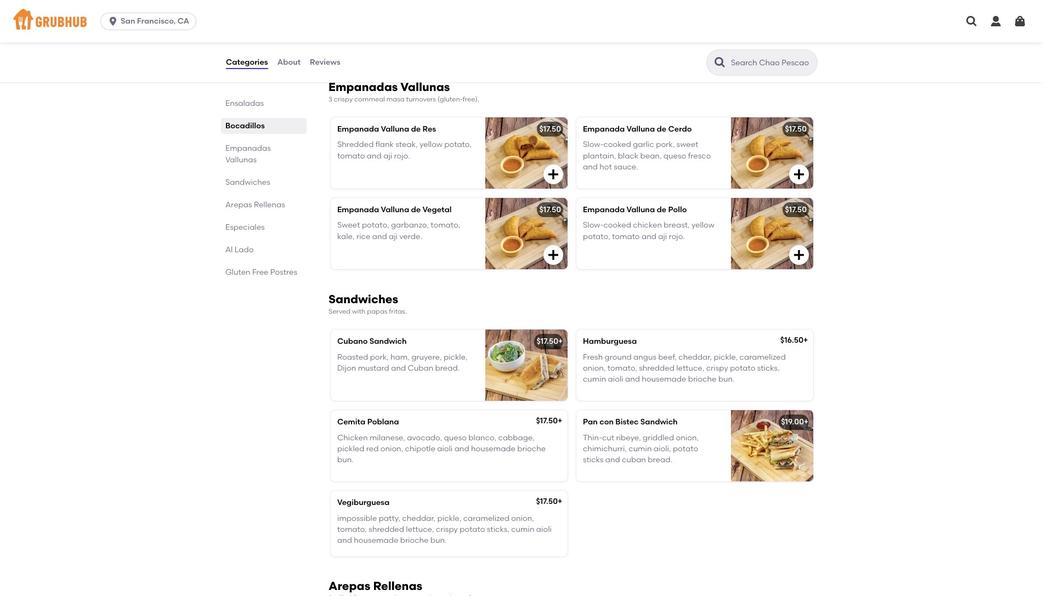 Task type: vqa. For each thing, say whether or not it's contained in the screenshot.
vanilla within Hand-Spun Vanilla And Chocolate Frozen Custard, Mixed With Mint Fudge, Topped With Whipped Cream And Mint Candy Crunch.
no



Task type: locate. For each thing, give the bounding box(es) containing it.
0 horizontal spatial rojo.
[[394, 151, 410, 161]]

slow- for slow-cooked garlic pork, sweet plantain, black bean, queso fresco and hot sauce.
[[583, 140, 604, 149]]

0 horizontal spatial aioli
[[437, 444, 453, 454]]

1 horizontal spatial lettuce,
[[676, 364, 705, 373]]

0 vertical spatial brioche
[[688, 375, 717, 384]]

and down plantain,
[[583, 162, 598, 172]]

de left res
[[411, 125, 421, 134]]

aji inside sweet potato, garbanzo, tomato, kale, rice and aji verde.
[[389, 232, 398, 241]]

sandwiches down the 'empanadas vallunas'
[[225, 178, 270, 187]]

vinaigrette,
[[689, 24, 732, 34]]

valluna for garlic
[[627, 125, 655, 134]]

0 vertical spatial caramelized
[[740, 353, 786, 362]]

queso right vinaigrette,
[[734, 24, 756, 34]]

housemade inside fresh ground angus beef, cheddar, pickle, caramelized onion, tomato, shredded lettuce, crispy potato sticks, cumin aioli and housemade brioche bun.
[[642, 375, 686, 384]]

san
[[121, 16, 135, 26]]

potato, down the (gluten- on the left of the page
[[444, 140, 472, 149]]

1 horizontal spatial tomato,
[[431, 221, 460, 230]]

1 vertical spatial sandwiches
[[329, 292, 398, 306]]

1 vertical spatial sticks,
[[487, 525, 510, 534]]

and inside slow-cooked garlic pork, sweet plantain, black bean, queso fresco and hot sauce.
[[583, 162, 598, 172]]

1 horizontal spatial yellow
[[692, 221, 715, 230]]

cubano sandwich image
[[485, 330, 568, 401]]

potato, up the rice
[[362, 221, 389, 230]]

empanada down hot
[[583, 205, 625, 215]]

bun. inside impossible patty, cheddar, pickle, caramelized onion, tomato, shredded lettuce, crispy potato sticks, cumin aioli and housemade brioche bun.
[[431, 536, 447, 545]]

brioche inside chicken milanese, avocado, queso blanco, cabbage, pickled red onion, chipotle aioli and housemade brioche bun.
[[517, 444, 546, 454]]

0 vertical spatial potato
[[730, 364, 756, 373]]

valluna for garbanzo,
[[381, 205, 409, 215]]

1 horizontal spatial fresco
[[688, 151, 711, 161]]

0 horizontal spatial caramelized
[[463, 514, 510, 523]]

ground
[[605, 353, 632, 362]]

1 horizontal spatial arepas rellenas
[[329, 579, 422, 593]]

slow-cooked chicken breast, yellow potato, tomato and aji rojo.
[[583, 221, 715, 241]]

1 horizontal spatial potato,
[[444, 140, 472, 149]]

0 horizontal spatial tomato,
[[337, 525, 367, 534]]

habanero
[[390, 24, 427, 34]]

0 vertical spatial tomato
[[337, 151, 365, 161]]

2 vertical spatial tomato,
[[337, 525, 367, 534]]

vallunas inside the 'empanadas vallunas'
[[225, 155, 257, 165]]

0 horizontal spatial arepas rellenas
[[225, 200, 285, 210]]

1 vertical spatial aioli
[[437, 444, 453, 454]]

brioche
[[688, 375, 717, 384], [517, 444, 546, 454], [400, 536, 429, 545]]

0 vertical spatial crispy
[[334, 95, 353, 103]]

herbs
[[446, 24, 467, 34]]

rojo. down steak,
[[394, 151, 410, 161]]

vegetal
[[423, 205, 452, 215]]

1 slow- from the top
[[583, 140, 604, 149]]

fresco inside brussels sprouts, honey-lime vinaigrette, queso fresco
[[583, 35, 606, 45]]

tomato, down ground
[[608, 364, 637, 373]]

sandwiches for sandwiches served with papas fritas.
[[329, 292, 398, 306]]

1 horizontal spatial with
[[405, 35, 421, 45]]

0 horizontal spatial potato,
[[362, 221, 389, 230]]

2 horizontal spatial queso
[[734, 24, 756, 34]]

vallunas down bocadillos
[[225, 155, 257, 165]]

0 horizontal spatial brioche
[[400, 536, 429, 545]]

garbanzo,
[[391, 221, 429, 230]]

tomato, down "impossible"
[[337, 525, 367, 534]]

svg image inside san francisco, ca button
[[108, 16, 119, 27]]

and inside fresh ground angus beef, cheddar, pickle, caramelized onion, tomato, shredded lettuce, crispy potato sticks, cumin aioli and housemade brioche bun.
[[625, 375, 640, 384]]

caramelized
[[740, 353, 786, 362], [463, 514, 510, 523]]

cooked up black
[[604, 140, 631, 149]]

1 horizontal spatial cumin
[[583, 375, 606, 384]]

1 cooked from the top
[[604, 140, 631, 149]]

-
[[519, 24, 522, 34]]

1 horizontal spatial bread.
[[648, 455, 672, 465]]

slow- down the empanada valluna de pollo
[[583, 221, 604, 230]]

de left pollo
[[657, 205, 667, 215]]

avocado,
[[407, 433, 442, 443]]

sticky mango habanero with herbs & chicharron - or- classic buffalo with pt reyes bleu dressing.
[[337, 24, 522, 45]]

potato, inside slow-cooked chicken breast, yellow potato, tomato and aji rojo.
[[583, 232, 610, 241]]

and down "chicken"
[[642, 232, 657, 241]]

2 horizontal spatial aioli
[[608, 375, 623, 384]]

with up reyes
[[428, 24, 444, 34]]

0 horizontal spatial sandwiches
[[225, 178, 270, 187]]

plantain,
[[583, 151, 616, 161]]

0 vertical spatial shredded
[[639, 364, 675, 373]]

tomato,
[[431, 221, 460, 230], [608, 364, 637, 373], [337, 525, 367, 534]]

0 vertical spatial bun.
[[719, 375, 735, 384]]

2 horizontal spatial crispy
[[706, 364, 728, 373]]

empanada valluna de cerdo
[[583, 125, 692, 134]]

tomato, down vegetal
[[431, 221, 460, 230]]

sweet
[[337, 221, 360, 230]]

0 horizontal spatial shredded
[[369, 525, 404, 534]]

aji for rojo.
[[384, 151, 392, 161]]

fresco inside slow-cooked garlic pork, sweet plantain, black bean, queso fresco and hot sauce.
[[688, 151, 711, 161]]

0 vertical spatial aioli
[[608, 375, 623, 384]]

$17.50
[[539, 125, 561, 134], [785, 125, 807, 134], [539, 205, 561, 215], [785, 205, 807, 215], [537, 337, 558, 346], [536, 417, 558, 426], [536, 497, 558, 507]]

de up the garbanzo,
[[411, 205, 421, 215]]

crispy inside fresh ground angus beef, cheddar, pickle, caramelized onion, tomato, shredded lettuce, crispy potato sticks, cumin aioli and housemade brioche bun.
[[706, 364, 728, 373]]

valluna up sweet potato, garbanzo, tomato, kale, rice and aji verde.
[[381, 205, 409, 215]]

1 vertical spatial cooked
[[604, 221, 631, 230]]

bread.
[[435, 364, 460, 373], [648, 455, 672, 465]]

yellow down res
[[420, 140, 443, 149]]

2 vertical spatial $17.50 +
[[536, 497, 562, 507]]

yellow inside slow-cooked chicken breast, yellow potato, tomato and aji rojo.
[[692, 221, 715, 230]]

0 horizontal spatial bun.
[[337, 455, 354, 465]]

+
[[804, 336, 808, 345], [558, 337, 563, 346], [558, 417, 562, 426], [804, 418, 809, 427], [558, 497, 562, 507]]

sticks, inside fresh ground angus beef, cheddar, pickle, caramelized onion, tomato, shredded lettuce, crispy potato sticks, cumin aioli and housemade brioche bun.
[[757, 364, 780, 373]]

2 vertical spatial bun.
[[431, 536, 447, 545]]

vallunas up turnovers
[[401, 80, 450, 94]]

1 vertical spatial $17.50 +
[[536, 417, 562, 426]]

1 horizontal spatial queso
[[664, 151, 686, 161]]

sticky mango habanero with herbs & chicharron - or- classic buffalo with pt reyes bleu dressing. button
[[331, 2, 568, 57]]

yellow right breast,
[[692, 221, 715, 230]]

0 horizontal spatial crispy
[[334, 95, 353, 103]]

1 horizontal spatial sandwich
[[641, 418, 678, 427]]

fresco
[[583, 35, 606, 45], [688, 151, 711, 161]]

0 vertical spatial potato,
[[444, 140, 472, 149]]

0 vertical spatial cumin
[[583, 375, 606, 384]]

1 vertical spatial lettuce,
[[406, 525, 434, 534]]

0 horizontal spatial housemade
[[354, 536, 398, 545]]

chicken
[[337, 433, 368, 443]]

1 horizontal spatial vallunas
[[401, 80, 450, 94]]

and inside the shredded flank steak, yellow potato, tomato and aji rojo.
[[367, 151, 382, 161]]

yellow inside the shredded flank steak, yellow potato, tomato and aji rojo.
[[420, 140, 443, 149]]

2 horizontal spatial cumin
[[629, 444, 652, 454]]

sandwiches up papas at the bottom left
[[329, 292, 398, 306]]

1 vertical spatial cheddar,
[[402, 514, 436, 523]]

1 vertical spatial queso
[[664, 151, 686, 161]]

tomato inside the shredded flank steak, yellow potato, tomato and aji rojo.
[[337, 151, 365, 161]]

cheddar, right 'beef,'
[[679, 353, 712, 362]]

potato,
[[444, 140, 472, 149], [362, 221, 389, 230], [583, 232, 610, 241]]

tomato down the "shredded"
[[337, 151, 365, 161]]

aji inside slow-cooked chicken breast, yellow potato, tomato and aji rojo.
[[658, 232, 667, 241]]

brioche inside fresh ground angus beef, cheddar, pickle, caramelized onion, tomato, shredded lettuce, crispy potato sticks, cumin aioli and housemade brioche bun.
[[688, 375, 717, 384]]

queso inside chicken milanese, avocado, queso blanco, cabbage, pickled red onion, chipotle aioli and housemade brioche bun.
[[444, 433, 467, 443]]

empanada valluna de res
[[337, 125, 436, 134]]

aji for verde.
[[389, 232, 398, 241]]

potato, inside sweet potato, garbanzo, tomato, kale, rice and aji verde.
[[362, 221, 389, 230]]

1 horizontal spatial empanadas
[[329, 80, 398, 94]]

pickle,
[[444, 353, 468, 362], [714, 353, 738, 362], [437, 514, 461, 523]]

0 horizontal spatial fresco
[[583, 35, 606, 45]]

valluna for chicken
[[627, 205, 655, 215]]

sticky
[[337, 24, 359, 34]]

crispy
[[334, 95, 353, 103], [706, 364, 728, 373], [436, 525, 458, 534]]

bread. inside roasted pork, ham, gruyere, pickle, dijon mustard and cuban bread.
[[435, 364, 460, 373]]

0 vertical spatial with
[[428, 24, 444, 34]]

1 horizontal spatial caramelized
[[740, 353, 786, 362]]

empanada for empanada valluna de vegetal
[[337, 205, 379, 215]]

bistec
[[616, 418, 639, 427]]

aioli inside impossible patty, cheddar, pickle, caramelized onion, tomato, shredded lettuce, crispy potato sticks, cumin aioli and housemade brioche bun.
[[536, 525, 552, 534]]

1 vertical spatial pork,
[[370, 353, 389, 362]]

tomato down "chicken"
[[612, 232, 640, 241]]

1 vertical spatial vallunas
[[225, 155, 257, 165]]

1 horizontal spatial tomato
[[612, 232, 640, 241]]

angus
[[634, 353, 657, 362]]

2 vertical spatial cumin
[[511, 525, 535, 534]]

chicken
[[633, 221, 662, 230]]

caramelized inside impossible patty, cheddar, pickle, caramelized onion, tomato, shredded lettuce, crispy potato sticks, cumin aioli and housemade brioche bun.
[[463, 514, 510, 523]]

1 horizontal spatial rellenas
[[373, 579, 422, 593]]

onion, inside fresh ground angus beef, cheddar, pickle, caramelized onion, tomato, shredded lettuce, crispy potato sticks, cumin aioli and housemade brioche bun.
[[583, 364, 606, 373]]

1 vertical spatial rojo.
[[669, 232, 685, 241]]

housemade down 'beef,'
[[642, 375, 686, 384]]

0 horizontal spatial cumin
[[511, 525, 535, 534]]

$17.50 + for chicken milanese, avocado, queso blanco, cabbage, pickled red onion, chipotle aioli and housemade brioche bun.
[[536, 417, 562, 426]]

$19.00 +
[[781, 418, 809, 427]]

0 vertical spatial cooked
[[604, 140, 631, 149]]

bleu
[[454, 35, 470, 45]]

sticks,
[[757, 364, 780, 373], [487, 525, 510, 534]]

0 vertical spatial cheddar,
[[679, 353, 712, 362]]

0 vertical spatial tomato,
[[431, 221, 460, 230]]

empanadas
[[329, 80, 398, 94], [225, 144, 271, 153]]

valluna up "chicken"
[[627, 205, 655, 215]]

fresco down sweet
[[688, 151, 711, 161]]

aji left verde.
[[389, 232, 398, 241]]

rojo. inside slow-cooked chicken breast, yellow potato, tomato and aji rojo.
[[669, 232, 685, 241]]

0 vertical spatial lettuce,
[[676, 364, 705, 373]]

garlic
[[633, 140, 654, 149]]

housemade down "blanco,"
[[471, 444, 516, 454]]

pork, up bean,
[[656, 140, 675, 149]]

search icon image
[[714, 56, 727, 69]]

0 vertical spatial $17.50 +
[[537, 337, 563, 346]]

2 vertical spatial queso
[[444, 433, 467, 443]]

and down "blanco,"
[[455, 444, 469, 454]]

and inside chicken milanese, avocado, queso blanco, cabbage, pickled red onion, chipotle aioli and housemade brioche bun.
[[455, 444, 469, 454]]

and down angus
[[625, 375, 640, 384]]

svg image
[[990, 15, 1003, 28], [547, 36, 560, 49], [793, 36, 806, 49], [547, 249, 560, 262]]

free).
[[463, 95, 479, 103]]

tomato
[[337, 151, 365, 161], [612, 232, 640, 241]]

$17.50 +
[[537, 337, 563, 346], [536, 417, 562, 426], [536, 497, 562, 507]]

empanadas down bocadillos
[[225, 144, 271, 153]]

shredded flank steak, yellow potato, tomato and aji rojo.
[[337, 140, 472, 161]]

cooked inside slow-cooked garlic pork, sweet plantain, black bean, queso fresco and hot sauce.
[[604, 140, 631, 149]]

thin-cut ribeye, griddled onion, chimichurri, cumin aioli, potato sticks and cuban bread.
[[583, 433, 699, 465]]

res
[[423, 125, 436, 134]]

and
[[367, 151, 382, 161], [583, 162, 598, 172], [372, 232, 387, 241], [642, 232, 657, 241], [391, 364, 406, 373], [625, 375, 640, 384], [455, 444, 469, 454], [605, 455, 620, 465], [337, 536, 352, 545]]

cheddar,
[[679, 353, 712, 362], [402, 514, 436, 523]]

cheddar, inside fresh ground angus beef, cheddar, pickle, caramelized onion, tomato, shredded lettuce, crispy potato sticks, cumin aioli and housemade brioche bun.
[[679, 353, 712, 362]]

0 vertical spatial rellenas
[[254, 200, 285, 210]]

and down chimichurri,
[[605, 455, 620, 465]]

lettuce,
[[676, 364, 705, 373], [406, 525, 434, 534]]

bread. inside thin-cut ribeye, griddled onion, chimichurri, cumin aioli, potato sticks and cuban bread.
[[648, 455, 672, 465]]

empanada valluna de cerdo image
[[731, 117, 813, 189]]

vallunas inside empanadas vallunas 3 crispy cornmeal masa turnovers (gluten-free).
[[401, 80, 450, 94]]

empanadas vallunas
[[225, 144, 271, 165]]

gluten
[[225, 268, 250, 277]]

housemade inside impossible patty, cheddar, pickle, caramelized onion, tomato, shredded lettuce, crispy potato sticks, cumin aioli and housemade brioche bun.
[[354, 536, 398, 545]]

queso down sweet
[[664, 151, 686, 161]]

shredded down patty,
[[369, 525, 404, 534]]

rojo. down breast,
[[669, 232, 685, 241]]

lado
[[235, 245, 254, 255]]

cumin inside fresh ground angus beef, cheddar, pickle, caramelized onion, tomato, shredded lettuce, crispy potato sticks, cumin aioli and housemade brioche bun.
[[583, 375, 606, 384]]

0 vertical spatial slow-
[[583, 140, 604, 149]]

1 vertical spatial brioche
[[517, 444, 546, 454]]

slow- inside slow-cooked garlic pork, sweet plantain, black bean, queso fresco and hot sauce.
[[583, 140, 604, 149]]

vegiburguesa
[[337, 498, 390, 508]]

1 horizontal spatial sticks,
[[757, 364, 780, 373]]

bread. down aioli,
[[648, 455, 672, 465]]

slow-
[[583, 140, 604, 149], [583, 221, 604, 230]]

slow- up plantain,
[[583, 140, 604, 149]]

bun.
[[719, 375, 735, 384], [337, 455, 354, 465], [431, 536, 447, 545]]

1 vertical spatial potato
[[673, 444, 698, 454]]

de left cerdo
[[657, 125, 667, 134]]

1 vertical spatial shredded
[[369, 525, 404, 534]]

potato inside impossible patty, cheddar, pickle, caramelized onion, tomato, shredded lettuce, crispy potato sticks, cumin aioli and housemade brioche bun.
[[460, 525, 485, 534]]

empanadas vallunas 3 crispy cornmeal masa turnovers (gluten-free).
[[329, 80, 479, 103]]

&
[[469, 24, 474, 34]]

shredded down 'beef,'
[[639, 364, 675, 373]]

honey-
[[646, 24, 672, 34]]

about
[[277, 58, 301, 67]]

0 horizontal spatial pork,
[[370, 353, 389, 362]]

0 horizontal spatial bread.
[[435, 364, 460, 373]]

2 slow- from the top
[[583, 221, 604, 230]]

1 vertical spatial tomato,
[[608, 364, 637, 373]]

0 vertical spatial sticks,
[[757, 364, 780, 373]]

1 horizontal spatial pork,
[[656, 140, 675, 149]]

2 horizontal spatial potato
[[730, 364, 756, 373]]

caramelized inside fresh ground angus beef, cheddar, pickle, caramelized onion, tomato, shredded lettuce, crispy potato sticks, cumin aioli and housemade brioche bun.
[[740, 353, 786, 362]]

bun. inside chicken milanese, avocado, queso blanco, cabbage, pickled red onion, chipotle aioli and housemade brioche bun.
[[337, 455, 354, 465]]

0 horizontal spatial queso
[[444, 433, 467, 443]]

with inside sandwiches served with papas fritas.
[[352, 308, 366, 315]]

fresh
[[583, 353, 603, 362]]

0 vertical spatial yellow
[[420, 140, 443, 149]]

shredded inside fresh ground angus beef, cheddar, pickle, caramelized onion, tomato, shredded lettuce, crispy potato sticks, cumin aioli and housemade brioche bun.
[[639, 364, 675, 373]]

cooked down the empanada valluna de pollo
[[604, 221, 631, 230]]

and down "impossible"
[[337, 536, 352, 545]]

pork, inside slow-cooked garlic pork, sweet plantain, black bean, queso fresco and hot sauce.
[[656, 140, 675, 149]]

2 vertical spatial brioche
[[400, 536, 429, 545]]

0 vertical spatial bread.
[[435, 364, 460, 373]]

and right the rice
[[372, 232, 387, 241]]

0 horizontal spatial cheddar,
[[402, 514, 436, 523]]

svg image inside main navigation navigation
[[990, 15, 1003, 28]]

and down ham,
[[391, 364, 406, 373]]

and inside slow-cooked chicken breast, yellow potato, tomato and aji rojo.
[[642, 232, 657, 241]]

cumin inside impossible patty, cheddar, pickle, caramelized onion, tomato, shredded lettuce, crispy potato sticks, cumin aioli and housemade brioche bun.
[[511, 525, 535, 534]]

cubano sandwich
[[337, 337, 407, 346]]

2 vertical spatial crispy
[[436, 525, 458, 534]]

chipotle
[[405, 444, 435, 454]]

empanadas up cornmeal
[[329, 80, 398, 94]]

svg image
[[965, 15, 979, 28], [1014, 15, 1027, 28], [108, 16, 119, 27], [547, 168, 560, 181], [793, 168, 806, 181], [793, 249, 806, 262]]

francisco,
[[137, 16, 176, 26]]

cornmeal
[[354, 95, 385, 103]]

1 vertical spatial tomato
[[612, 232, 640, 241]]

yellow
[[420, 140, 443, 149], [692, 221, 715, 230]]

empanada up sweet
[[337, 205, 379, 215]]

cooked inside slow-cooked chicken breast, yellow potato, tomato and aji rojo.
[[604, 221, 631, 230]]

empanada up the "shredded"
[[337, 125, 379, 134]]

sandwich up griddled
[[641, 418, 678, 427]]

1 horizontal spatial rojo.
[[669, 232, 685, 241]]

empanadas inside empanadas vallunas 3 crispy cornmeal masa turnovers (gluten-free).
[[329, 80, 398, 94]]

2 cooked from the top
[[604, 221, 631, 230]]

with left papas at the bottom left
[[352, 308, 366, 315]]

2 horizontal spatial bun.
[[719, 375, 735, 384]]

0 horizontal spatial sticks,
[[487, 525, 510, 534]]

potato, down the empanada valluna de pollo
[[583, 232, 610, 241]]

aji down breast,
[[658, 232, 667, 241]]

sandwich up ham,
[[370, 337, 407, 346]]

potato
[[730, 364, 756, 373], [673, 444, 698, 454], [460, 525, 485, 534]]

slow- inside slow-cooked chicken breast, yellow potato, tomato and aji rojo.
[[583, 221, 604, 230]]

1 vertical spatial empanadas
[[225, 144, 271, 153]]

0 horizontal spatial rellenas
[[254, 200, 285, 210]]

queso inside slow-cooked garlic pork, sweet plantain, black bean, queso fresco and hot sauce.
[[664, 151, 686, 161]]

de for res
[[411, 125, 421, 134]]

empanada valluna de res image
[[485, 117, 568, 189]]

fresco down the brussels
[[583, 35, 606, 45]]

red
[[366, 444, 379, 454]]

and inside impossible patty, cheddar, pickle, caramelized onion, tomato, shredded lettuce, crispy potato sticks, cumin aioli and housemade brioche bun.
[[337, 536, 352, 545]]

pickle, inside fresh ground angus beef, cheddar, pickle, caramelized onion, tomato, shredded lettuce, crispy potato sticks, cumin aioli and housemade brioche bun.
[[714, 353, 738, 362]]

with down habanero
[[405, 35, 421, 45]]

sandwiches for sandwiches
[[225, 178, 270, 187]]

roasted pork, ham, gruyere, pickle, dijon mustard and cuban bread.
[[337, 353, 468, 373]]

1 horizontal spatial cheddar,
[[679, 353, 712, 362]]

valluna up the flank
[[381, 125, 409, 134]]

blanco,
[[469, 433, 497, 443]]

tomato inside slow-cooked chicken breast, yellow potato, tomato and aji rojo.
[[612, 232, 640, 241]]

pork, up mustard
[[370, 353, 389, 362]]

empanada up plantain,
[[583, 125, 625, 134]]

queso left "blanco,"
[[444, 433, 467, 443]]

ham,
[[391, 353, 410, 362]]

valluna up garlic
[[627, 125, 655, 134]]

1 vertical spatial potato,
[[362, 221, 389, 230]]

1 vertical spatial slow-
[[583, 221, 604, 230]]

cheddar, right patty,
[[402, 514, 436, 523]]

crispy inside empanadas vallunas 3 crispy cornmeal masa turnovers (gluten-free).
[[334, 95, 353, 103]]

aji inside the shredded flank steak, yellow potato, tomato and aji rojo.
[[384, 151, 392, 161]]

cumin inside thin-cut ribeye, griddled onion, chimichurri, cumin aioli, potato sticks and cuban bread.
[[629, 444, 652, 454]]

sauce.
[[614, 162, 638, 172]]

de for cerdo
[[657, 125, 667, 134]]

2 vertical spatial aioli
[[536, 525, 552, 534]]

aji down the flank
[[384, 151, 392, 161]]

bread. down gruyere,
[[435, 364, 460, 373]]

1 horizontal spatial crispy
[[436, 525, 458, 534]]

empanada valluna de vegetal
[[337, 205, 452, 215]]

sandwiches inside sandwiches served with papas fritas.
[[329, 292, 398, 306]]

2 horizontal spatial housemade
[[642, 375, 686, 384]]

onion,
[[583, 364, 606, 373], [676, 433, 699, 443], [381, 444, 403, 454], [511, 514, 534, 523]]

0 horizontal spatial lettuce,
[[406, 525, 434, 534]]

classic
[[350, 35, 375, 45]]

valluna for steak,
[[381, 125, 409, 134]]

0 vertical spatial pork,
[[656, 140, 675, 149]]

and down the flank
[[367, 151, 382, 161]]

housemade down patty,
[[354, 536, 398, 545]]



Task type: describe. For each thing, give the bounding box(es) containing it.
served
[[329, 308, 351, 315]]

sprouts,
[[615, 24, 644, 34]]

cooked for tomato
[[604, 221, 631, 230]]

sticks
[[583, 455, 604, 465]]

cubano
[[337, 337, 368, 346]]

lettuce, inside fresh ground angus beef, cheddar, pickle, caramelized onion, tomato, shredded lettuce, crispy potato sticks, cumin aioli and housemade brioche bun.
[[676, 364, 705, 373]]

empanadas for empanadas vallunas
[[225, 144, 271, 153]]

free
[[252, 268, 268, 277]]

roasted
[[337, 353, 368, 362]]

buffalo
[[377, 35, 403, 45]]

0 horizontal spatial arepas
[[225, 200, 252, 210]]

gluten free postres
[[225, 268, 297, 277]]

and inside roasted pork, ham, gruyere, pickle, dijon mustard and cuban bread.
[[391, 364, 406, 373]]

Search Chao Pescao search field
[[730, 58, 814, 68]]

thin-
[[583, 433, 602, 443]]

slow- for slow-cooked chicken breast, yellow potato, tomato and aji rojo.
[[583, 221, 604, 230]]

gruyere,
[[411, 353, 442, 362]]

slow-cooked garlic pork, sweet plantain, black bean, queso fresco and hot sauce.
[[583, 140, 711, 172]]

black
[[618, 151, 639, 161]]

sticks, inside impossible patty, cheddar, pickle, caramelized onion, tomato, shredded lettuce, crispy potato sticks, cumin aioli and housemade brioche bun.
[[487, 525, 510, 534]]

tomato, inside fresh ground angus beef, cheddar, pickle, caramelized onion, tomato, shredded lettuce, crispy potato sticks, cumin aioli and housemade brioche bun.
[[608, 364, 637, 373]]

(gluten-
[[438, 95, 463, 103]]

chicken milanese, avocado, queso blanco, cabbage, pickled red onion, chipotle aioli and housemade brioche bun.
[[337, 433, 546, 465]]

ribeye,
[[616, 433, 641, 443]]

dijon
[[337, 364, 356, 373]]

masa
[[387, 95, 405, 103]]

cheddar, inside impossible patty, cheddar, pickle, caramelized onion, tomato, shredded lettuce, crispy potato sticks, cumin aioli and housemade brioche bun.
[[402, 514, 436, 523]]

cabbage,
[[498, 433, 535, 443]]

de for pollo
[[657, 205, 667, 215]]

chicharron
[[476, 24, 517, 34]]

steak,
[[396, 140, 418, 149]]

vallunas for empanadas vallunas
[[225, 155, 257, 165]]

tomato, inside sweet potato, garbanzo, tomato, kale, rice and aji verde.
[[431, 221, 460, 230]]

$16.50 +
[[780, 336, 808, 345]]

reviews button
[[309, 43, 341, 82]]

onion, inside impossible patty, cheddar, pickle, caramelized onion, tomato, shredded lettuce, crispy potato sticks, cumin aioli and housemade brioche bun.
[[511, 514, 534, 523]]

poblana
[[367, 418, 399, 427]]

al lado
[[225, 245, 254, 255]]

pt
[[422, 35, 430, 45]]

beef,
[[658, 353, 677, 362]]

pickled
[[337, 444, 364, 454]]

empanada valluna de pollo image
[[731, 198, 813, 269]]

cut
[[602, 433, 614, 443]]

main navigation navigation
[[0, 0, 1043, 43]]

bocadillos
[[225, 121, 265, 131]]

ca
[[178, 16, 189, 26]]

bun. inside fresh ground angus beef, cheddar, pickle, caramelized onion, tomato, shredded lettuce, crispy potato sticks, cumin aioli and housemade brioche bun.
[[719, 375, 735, 384]]

vallunas for empanadas vallunas 3 crispy cornmeal masa turnovers (gluten-free).
[[401, 80, 450, 94]]

hamburguesa
[[583, 337, 637, 346]]

empanada valluna de vegetal image
[[485, 198, 568, 269]]

onion, inside thin-cut ribeye, griddled onion, chimichurri, cumin aioli, potato sticks and cuban bread.
[[676, 433, 699, 443]]

cemita
[[337, 418, 365, 427]]

aioli inside fresh ground angus beef, cheddar, pickle, caramelized onion, tomato, shredded lettuce, crispy potato sticks, cumin aioli and housemade brioche bun.
[[608, 375, 623, 384]]

bean,
[[640, 151, 662, 161]]

$17.50 + for impossible patty, cheddar, pickle, caramelized onion, tomato, shredded lettuce, crispy potato sticks, cumin aioli and housemade brioche bun.
[[536, 497, 562, 507]]

brioche inside impossible patty, cheddar, pickle, caramelized onion, tomato, shredded lettuce, crispy potato sticks, cumin aioli and housemade brioche bun.
[[400, 536, 429, 545]]

1 vertical spatial arepas rellenas
[[329, 579, 422, 593]]

1 vertical spatial sandwich
[[641, 418, 678, 427]]

tomato, inside impossible patty, cheddar, pickle, caramelized onion, tomato, shredded lettuce, crispy potato sticks, cumin aioli and housemade brioche bun.
[[337, 525, 367, 534]]

+ for chicken milanese, avocado, queso blanco, cabbage, pickled red onion, chipotle aioli and housemade brioche bun.
[[558, 417, 562, 426]]

categories
[[226, 58, 268, 67]]

breast,
[[664, 221, 690, 230]]

mango
[[361, 24, 388, 34]]

al
[[225, 245, 233, 255]]

pickle, inside roasted pork, ham, gruyere, pickle, dijon mustard and cuban bread.
[[444, 353, 468, 362]]

$19.00
[[781, 418, 804, 427]]

empanada for empanada valluna de res
[[337, 125, 379, 134]]

cuban
[[408, 364, 433, 373]]

verde.
[[399, 232, 422, 241]]

1 vertical spatial with
[[405, 35, 421, 45]]

rojo. inside the shredded flank steak, yellow potato, tomato and aji rojo.
[[394, 151, 410, 161]]

chimichurri,
[[583, 444, 627, 454]]

ensaladas
[[225, 99, 264, 108]]

lime
[[672, 24, 688, 34]]

1 vertical spatial arepas
[[329, 579, 370, 593]]

postres
[[270, 268, 297, 277]]

impossible
[[337, 514, 377, 523]]

potato inside thin-cut ribeye, griddled onion, chimichurri, cumin aioli, potato sticks and cuban bread.
[[673, 444, 698, 454]]

san francisco, ca button
[[100, 13, 201, 30]]

empanadas for empanadas vallunas 3 crispy cornmeal masa turnovers (gluten-free).
[[329, 80, 398, 94]]

brussels sprouts, honey-lime vinaigrette, queso fresco button
[[577, 2, 813, 57]]

brussels sprouts, honey-lime vinaigrette, queso fresco
[[583, 24, 756, 45]]

empanada valluna de pollo
[[583, 205, 687, 215]]

pan con bistec sandwich image
[[731, 411, 813, 482]]

sandwiches served with papas fritas.
[[329, 292, 407, 315]]

aioli,
[[654, 444, 671, 454]]

milanese,
[[370, 433, 405, 443]]

pickle, inside impossible patty, cheddar, pickle, caramelized onion, tomato, shredded lettuce, crispy potato sticks, cumin aioli and housemade brioche bun.
[[437, 514, 461, 523]]

de for vegetal
[[411, 205, 421, 215]]

turnovers
[[406, 95, 436, 103]]

empanada for empanada valluna de cerdo
[[583, 125, 625, 134]]

and inside thin-cut ribeye, griddled onion, chimichurri, cumin aioli, potato sticks and cuban bread.
[[605, 455, 620, 465]]

and inside sweet potato, garbanzo, tomato, kale, rice and aji verde.
[[372, 232, 387, 241]]

crispy inside impossible patty, cheddar, pickle, caramelized onion, tomato, shredded lettuce, crispy potato sticks, cumin aioli and housemade brioche bun.
[[436, 525, 458, 534]]

reviews
[[310, 58, 341, 67]]

1 vertical spatial rellenas
[[373, 579, 422, 593]]

lettuce, inside impossible patty, cheddar, pickle, caramelized onion, tomato, shredded lettuce, crispy potato sticks, cumin aioli and housemade brioche bun.
[[406, 525, 434, 534]]

pollo
[[668, 205, 687, 215]]

cooked for black
[[604, 140, 631, 149]]

dressing.
[[472, 35, 505, 45]]

flank
[[376, 140, 394, 149]]

patty,
[[379, 514, 400, 523]]

+ for fresh ground angus beef, cheddar, pickle, caramelized onion, tomato, shredded lettuce, crispy potato sticks, cumin aioli and housemade brioche bun.
[[804, 336, 808, 345]]

+ for impossible patty, cheddar, pickle, caramelized onion, tomato, shredded lettuce, crispy potato sticks, cumin aioli and housemade brioche bun.
[[558, 497, 562, 507]]

potato inside fresh ground angus beef, cheddar, pickle, caramelized onion, tomato, shredded lettuce, crispy potato sticks, cumin aioli and housemade brioche bun.
[[730, 364, 756, 373]]

potato, inside the shredded flank steak, yellow potato, tomato and aji rojo.
[[444, 140, 472, 149]]

hot
[[600, 162, 612, 172]]

onion, inside chicken milanese, avocado, queso blanco, cabbage, pickled red onion, chipotle aioli and housemade brioche bun.
[[381, 444, 403, 454]]

con
[[600, 418, 614, 427]]

empanada for empanada valluna de pollo
[[583, 205, 625, 215]]

or-
[[337, 35, 348, 45]]

griddled
[[643, 433, 674, 443]]

housemade inside chicken milanese, avocado, queso blanco, cabbage, pickled red onion, chipotle aioli and housemade brioche bun.
[[471, 444, 516, 454]]

shredded inside impossible patty, cheddar, pickle, caramelized onion, tomato, shredded lettuce, crispy potato sticks, cumin aioli and housemade brioche bun.
[[369, 525, 404, 534]]

queso inside brussels sprouts, honey-lime vinaigrette, queso fresco
[[734, 24, 756, 34]]

2 horizontal spatial with
[[428, 24, 444, 34]]

0 vertical spatial arepas rellenas
[[225, 200, 285, 210]]

pan
[[583, 418, 598, 427]]

sweet potato, garbanzo, tomato, kale, rice and aji verde.
[[337, 221, 460, 241]]

cerdo
[[668, 125, 692, 134]]

aioli inside chicken milanese, avocado, queso blanco, cabbage, pickled red onion, chipotle aioli and housemade brioche bun.
[[437, 444, 453, 454]]

$16.50
[[780, 336, 804, 345]]

impossible patty, cheddar, pickle, caramelized onion, tomato, shredded lettuce, crispy potato sticks, cumin aioli and housemade brioche bun.
[[337, 514, 552, 545]]

san francisco, ca
[[121, 16, 189, 26]]

mustard
[[358, 364, 389, 373]]

0 vertical spatial sandwich
[[370, 337, 407, 346]]

pork, inside roasted pork, ham, gruyere, pickle, dijon mustard and cuban bread.
[[370, 353, 389, 362]]

brussels
[[583, 24, 613, 34]]

rice
[[357, 232, 370, 241]]

about button
[[277, 43, 301, 82]]



